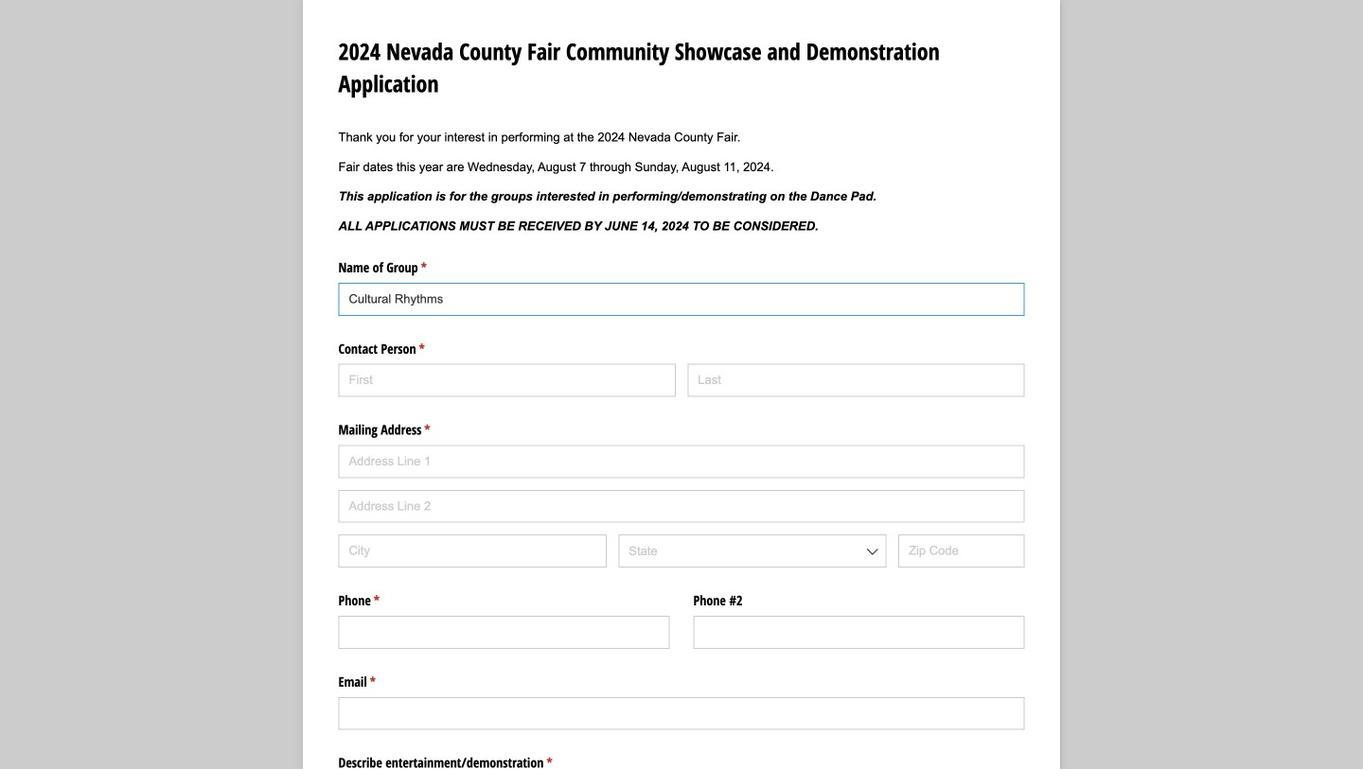 Task type: describe. For each thing, give the bounding box(es) containing it.
Address Line 2 text field
[[338, 490, 1025, 523]]

Zip Code text field
[[899, 535, 1025, 568]]

State text field
[[619, 535, 887, 568]]



Task type: locate. For each thing, give the bounding box(es) containing it.
City text field
[[338, 535, 607, 568]]

First text field
[[338, 364, 676, 397]]

Address Line 1 text field
[[338, 445, 1025, 478]]

Last text field
[[688, 364, 1025, 397]]

None text field
[[338, 283, 1025, 316], [338, 616, 670, 649], [338, 698, 1025, 731], [338, 283, 1025, 316], [338, 616, 670, 649], [338, 698, 1025, 731]]

None text field
[[694, 616, 1025, 649]]



Task type: vqa. For each thing, say whether or not it's contained in the screenshot.
State text box
yes



